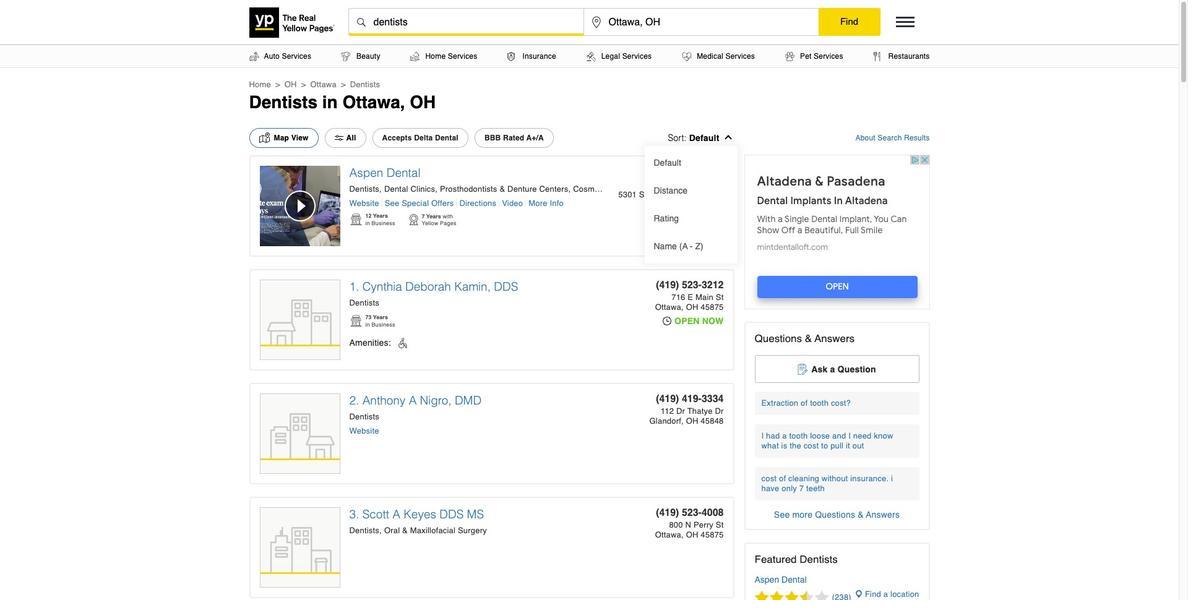 Task type: vqa. For each thing, say whether or not it's contained in the screenshot.
"logo"
no



Task type: locate. For each thing, give the bounding box(es) containing it.
in down the "ottawa"
[[322, 92, 338, 112]]

years inside "73 years in business"
[[373, 314, 388, 321]]

oral & maxillofacial surgery link
[[384, 526, 487, 535]]

answers down i
[[866, 510, 900, 520]]

il
[[692, 200, 699, 209]]

only
[[782, 484, 797, 493]]

0 vertical spatial a
[[409, 394, 417, 407]]

cost?
[[831, 399, 851, 408]]

browse restaurants image
[[874, 52, 881, 61]]

yp image for 7
[[408, 213, 419, 227]]

dentists
[[350, 80, 380, 89], [249, 92, 318, 112], [349, 184, 380, 194], [349, 298, 380, 308], [349, 412, 380, 422], [349, 526, 380, 535], [800, 553, 838, 566]]

(815)
[[656, 166, 679, 177]]

yp image
[[408, 213, 419, 227], [349, 314, 362, 328]]

tooth
[[810, 399, 829, 408], [790, 431, 808, 441]]

oh down e
[[686, 303, 699, 312]]

dentists inside aspen dental dentists dental clinics prosthodontists & denture centers cosmetic dentistry website see special offers directions video more info
[[349, 184, 380, 194]]

1 horizontal spatial aspen
[[755, 575, 779, 585]]

find a location link
[[852, 590, 920, 599]]

dentists link
[[349, 184, 382, 194], [349, 298, 380, 308], [349, 412, 380, 422], [349, 526, 382, 535]]

1 vertical spatial (419)
[[656, 394, 679, 405]]

dr right 112 at bottom right
[[677, 407, 685, 416]]

cost down the loose
[[804, 441, 819, 451]]

dds for keyes
[[440, 508, 464, 521]]

1 vertical spatial website link
[[349, 427, 379, 436]]

1 horizontal spatial cost
[[804, 441, 819, 451]]

0 horizontal spatial of
[[779, 474, 786, 483]]

glandorf,
[[650, 417, 684, 426]]

dentists down 3.
[[349, 526, 380, 535]]

2 vertical spatial a
[[884, 590, 888, 599]]

2 i from the left
[[849, 431, 851, 441]]

1 horizontal spatial aspen dental link
[[755, 575, 807, 585]]

a for nigro,
[[409, 394, 417, 407]]

years inside 7 years with yellow pages
[[426, 214, 441, 220]]

rating link
[[648, 205, 734, 233]]

(419) up 716
[[656, 280, 679, 291]]

(419) 523-4008 800 n perry st ottawa, oh 45875
[[655, 508, 724, 540]]

website link up 12
[[349, 199, 382, 208]]

st down 3212
[[716, 293, 724, 302]]

website down 2.
[[349, 427, 379, 436]]

5301
[[619, 190, 637, 199]]

dentists inside 2. anthony a nigro, dmd dentists website
[[349, 412, 380, 422]]

2 dentists link from the top
[[349, 298, 380, 308]]

kamin,
[[454, 280, 491, 293]]

0 vertical spatial cost
[[804, 441, 819, 451]]

7 up yellow
[[422, 214, 425, 220]]

st inside "(419) 523-3212 716 e main st ottawa, oh 45875"
[[716, 293, 724, 302]]

1 horizontal spatial i
[[849, 431, 851, 441]]

ottawa, up all
[[343, 92, 405, 112]]

2 523- from the top
[[682, 508, 702, 519]]

0 vertical spatial see
[[385, 199, 400, 208]]

browse beauty image
[[342, 52, 350, 61]]

dds right kamin,
[[494, 280, 518, 293]]

0 vertical spatial aspen
[[349, 166, 383, 180]]

ottawa, inside "(419) 523-3212 716 e main st ottawa, oh 45875"
[[655, 303, 684, 312]]

1 horizontal spatial yp image
[[408, 213, 419, 227]]

browse home services image
[[411, 52, 420, 61]]

out
[[853, 441, 864, 451]]

all link
[[325, 128, 366, 148]]

1 horizontal spatial questions
[[815, 510, 856, 520]]

2 business from the top
[[372, 322, 395, 328]]

4 dentists link from the top
[[349, 526, 382, 535]]

home link
[[249, 80, 271, 89]]

video link
[[500, 199, 526, 208]]

dentists link up 73
[[349, 298, 380, 308]]

open
[[675, 316, 700, 326]]

business for 73 years
[[372, 322, 395, 328]]

of inside 'cost of cleaning without insurance. i have only 7 teeth'
[[779, 474, 786, 483]]

523- up n at the right bottom of page
[[682, 508, 702, 519]]

find
[[841, 16, 859, 27], [865, 590, 882, 599]]

1 vertical spatial a
[[393, 508, 400, 521]]

0 horizontal spatial 7
[[422, 214, 425, 220]]

(419) inside (419) 523-4008 800 n perry st ottawa, oh 45875
[[656, 508, 679, 519]]

business up amenities:
[[372, 322, 395, 328]]

dds up oral & maxillofacial surgery "link"
[[440, 508, 464, 521]]

in inside 12 years in business
[[366, 220, 370, 227]]

ottawa, down 800
[[655, 531, 684, 540]]

perry
[[694, 521, 714, 530]]

0 vertical spatial find
[[841, 16, 859, 27]]

1 (419) from the top
[[656, 280, 679, 291]]

business for 12 years
[[372, 220, 395, 227]]

& right oral
[[402, 526, 408, 535]]

0 vertical spatial of
[[801, 399, 808, 408]]

0 vertical spatial business
[[372, 220, 395, 227]]

aspen for aspen dental
[[755, 575, 779, 585]]

0 horizontal spatial a
[[783, 431, 787, 441]]

anthony a nigro, dmd - dentists image
[[260, 394, 340, 475]]

2 vertical spatial in
[[366, 322, 370, 328]]

website inside 2. anthony a nigro, dmd dentists website
[[349, 427, 379, 436]]

0 vertical spatial answers
[[815, 332, 855, 345]]

find up pet services
[[841, 16, 859, 27]]

sort:
[[668, 133, 687, 143]]

1 vertical spatial st
[[716, 521, 724, 530]]

0 horizontal spatial default
[[654, 158, 681, 168]]

years inside 12 years in business
[[373, 213, 388, 219]]

0 horizontal spatial dr
[[677, 407, 685, 416]]

0 horizontal spatial find
[[841, 16, 859, 27]]

2 45875 from the top
[[701, 531, 724, 540]]

oh
[[285, 80, 297, 89], [410, 92, 436, 112], [686, 303, 699, 312], [686, 417, 699, 426], [686, 531, 699, 540]]

1 vertical spatial website
[[349, 427, 379, 436]]

1 vertical spatial in
[[366, 220, 370, 227]]

yp image down 'special'
[[408, 213, 419, 227]]

1 business from the top
[[372, 220, 395, 227]]

tooth up the
[[790, 431, 808, 441]]

of up only
[[779, 474, 786, 483]]

aspen down featured
[[755, 575, 779, 585]]

0 horizontal spatial i
[[762, 431, 764, 441]]

dentists link down scott
[[349, 526, 382, 535]]

dds inside 3. scott a keyes dds ms dentists oral & maxillofacial surgery
[[440, 508, 464, 521]]

-
[[690, 241, 693, 251]]

the real yellow pages logo image
[[249, 7, 336, 37]]

main
[[696, 293, 714, 302]]

dr up 45848
[[715, 407, 724, 416]]

dentists down 2.
[[349, 412, 380, 422]]

1 website link from the top
[[349, 199, 382, 208]]

oh down n at the right bottom of page
[[686, 531, 699, 540]]

cynthia deborah kamin, dds link
[[363, 280, 518, 293]]

0 horizontal spatial questions
[[755, 332, 802, 345]]

dentists up 12
[[349, 184, 380, 194]]

1 horizontal spatial of
[[801, 399, 808, 408]]

(419) inside "(419) 523-3212 716 e main st ottawa, oh 45875"
[[656, 280, 679, 291]]

a up oral
[[393, 508, 400, 521]]

without
[[822, 474, 848, 483]]

see up 12 years in business
[[385, 199, 400, 208]]

12
[[366, 213, 372, 219]]

services for home services
[[448, 52, 478, 61]]

1 vertical spatial tooth
[[790, 431, 808, 441]]

questions up 'ask a question' image
[[755, 332, 802, 345]]

of right extraction
[[801, 399, 808, 408]]

12 years in business
[[366, 213, 395, 227]]

0 vertical spatial a
[[830, 364, 835, 374]]

questions down "cost of cleaning without insurance. i have only 7 teeth" link
[[815, 510, 856, 520]]

0 horizontal spatial aspen dental link
[[349, 166, 421, 180]]

1 horizontal spatial default
[[689, 133, 720, 143]]

ottawa, inside (419) 523-4008 800 n perry st ottawa, oh 45875
[[655, 531, 684, 540]]

in for 12 years in business
[[366, 220, 370, 227]]

answers up ask a question link
[[815, 332, 855, 345]]

a right ask
[[830, 364, 835, 374]]

7 inside 'cost of cleaning without insurance. i have only 7 teeth'
[[800, 484, 804, 493]]

1 horizontal spatial tooth
[[810, 399, 829, 408]]

1 vertical spatial of
[[779, 474, 786, 483]]

find left location
[[865, 590, 882, 599]]

business inside 12 years in business
[[372, 220, 395, 227]]

dental down the featured dentists
[[782, 575, 807, 585]]

0 vertical spatial website
[[349, 199, 379, 208]]

default link up other locations » link on the top right of page
[[648, 149, 734, 177]]

(419) inside (419) 419-3334 112 dr thatye dr glandorf, oh 45848
[[656, 394, 679, 405]]

& down insurance.
[[858, 510, 864, 520]]

0 vertical spatial website link
[[349, 199, 382, 208]]

years right 73
[[373, 314, 388, 321]]

a inside 2. anthony a nigro, dmd dentists website
[[409, 394, 417, 407]]

default up other
[[654, 158, 681, 168]]

oh inside "(419) 523-3212 716 e main st ottawa, oh 45875"
[[686, 303, 699, 312]]

in inside "73 years in business"
[[366, 322, 370, 328]]

1 vertical spatial aspen
[[755, 575, 779, 585]]

419-
[[682, 394, 702, 405]]

denture
[[508, 184, 537, 194]]

pull
[[831, 441, 844, 451]]

ottawa link
[[310, 80, 337, 89]]

0 vertical spatial dds
[[494, 280, 518, 293]]

business inside "73 years in business"
[[372, 322, 395, 328]]

1 vertical spatial 523-
[[682, 508, 702, 519]]

0 vertical spatial st
[[716, 293, 724, 302]]

business right yp image
[[372, 220, 395, 227]]

oh down thatye
[[686, 417, 699, 426]]

4008
[[702, 508, 724, 519]]

website up 12
[[349, 199, 379, 208]]

video
[[502, 199, 523, 208]]

3 (419) from the top
[[656, 508, 679, 519]]

services right medical
[[726, 52, 755, 61]]

anthony
[[363, 394, 406, 407]]

3.
[[349, 508, 359, 521]]

nigro,
[[420, 394, 452, 407]]

more
[[529, 199, 548, 208]]

directions
[[460, 199, 497, 208]]

yp image left 73
[[349, 314, 362, 328]]

see left 'more'
[[774, 510, 790, 520]]

i left the had
[[762, 431, 764, 441]]

523- inside (419) 523-4008 800 n perry st ottawa, oh 45875
[[682, 508, 702, 519]]

find inside "button"
[[841, 16, 859, 27]]

1 dr from the left
[[677, 407, 685, 416]]

years up yellow
[[426, 214, 441, 220]]

1 horizontal spatial answers
[[866, 510, 900, 520]]

1 vertical spatial ottawa,
[[655, 303, 684, 312]]

cosmetic
[[573, 184, 608, 194]]

0 horizontal spatial dds
[[440, 508, 464, 521]]

map view link
[[249, 128, 319, 148]]

1 vertical spatial 7
[[800, 484, 804, 493]]

7 down the cleaning
[[800, 484, 804, 493]]

medical services
[[697, 52, 755, 61]]

45875 inside (419) 523-4008 800 n perry st ottawa, oh 45875
[[701, 531, 724, 540]]

4 services from the left
[[726, 52, 755, 61]]

in down 73
[[366, 322, 370, 328]]

1 vertical spatial a
[[783, 431, 787, 441]]

yp image
[[349, 213, 362, 227]]

(419) up 112 at bottom right
[[656, 394, 679, 405]]

website link down 2.
[[349, 427, 379, 436]]

ottawa, down 716
[[655, 303, 684, 312]]

1 vertical spatial business
[[372, 322, 395, 328]]

0 horizontal spatial cost
[[762, 474, 777, 483]]

oral
[[384, 526, 400, 535]]

dentists up 73
[[349, 298, 380, 308]]

0 horizontal spatial see
[[385, 199, 400, 208]]

bbb
[[485, 134, 501, 142]]

aspen dental link up dental clinics 'link'
[[349, 166, 421, 180]]

3334
[[702, 394, 724, 405]]

aspen dental link down featured
[[755, 575, 807, 585]]

2 st from the top
[[716, 521, 724, 530]]

1 45875 from the top
[[701, 303, 724, 312]]

a left nigro,
[[409, 394, 417, 407]]

a inside 3. scott a keyes dds ms dentists oral & maxillofacial surgery
[[393, 508, 400, 521]]

1 horizontal spatial see
[[774, 510, 790, 520]]

45875 inside "(419) 523-3212 716 e main st ottawa, oh 45875"
[[701, 303, 724, 312]]

other
[[658, 180, 679, 189]]

0 vertical spatial 7
[[422, 214, 425, 220]]

offers
[[431, 199, 454, 208]]

dentistry
[[610, 184, 643, 194]]

st inside (419) 523-4008 800 n perry st ottawa, oh 45875
[[716, 521, 724, 530]]

2 horizontal spatial a
[[884, 590, 888, 599]]

home
[[426, 52, 446, 61]]

all
[[346, 134, 356, 142]]

i
[[891, 474, 893, 483]]

1 horizontal spatial dr
[[715, 407, 724, 416]]

scott a keyes dds ms - dentists image
[[260, 508, 340, 589]]

5 services from the left
[[814, 52, 844, 61]]

a up is
[[783, 431, 787, 441]]

45875 down the perry
[[701, 531, 724, 540]]

45875 down main
[[701, 303, 724, 312]]

0 vertical spatial yp image
[[408, 213, 419, 227]]

scott a keyes dds ms link
[[363, 508, 484, 521]]

1 horizontal spatial a
[[830, 364, 835, 374]]

see inside aspen dental dentists dental clinics prosthodontists & denture centers cosmetic dentistry website see special offers directions video more info
[[385, 199, 400, 208]]

cost
[[804, 441, 819, 451], [762, 474, 777, 483]]

a inside i had a tooth loose and i need know what is the cost to pull it out
[[783, 431, 787, 441]]

cost up have
[[762, 474, 777, 483]]

0 horizontal spatial yp image
[[349, 314, 362, 328]]

in down 12
[[366, 220, 370, 227]]

0 vertical spatial (419)
[[656, 280, 679, 291]]

extraction
[[762, 399, 799, 408]]

aspen inside aspen dental dentists dental clinics prosthodontists & denture centers cosmetic dentistry website see special offers directions video more info
[[349, 166, 383, 180]]

(815) 410-4600 other locations » 5301 state route 251 ste a, peru, il 61354
[[619, 166, 724, 209]]

0 vertical spatial default link
[[689, 133, 726, 143]]

0 vertical spatial 45875
[[701, 303, 724, 312]]

2 (419) from the top
[[656, 394, 679, 405]]

1 st from the top
[[716, 293, 724, 302]]

45875 for 4008
[[701, 531, 724, 540]]

location
[[891, 590, 920, 599]]

0 vertical spatial 523-
[[682, 280, 702, 291]]

tooth left cost?
[[810, 399, 829, 408]]

dentists link down 2.
[[349, 412, 380, 422]]

1 website from the top
[[349, 199, 379, 208]]

advertisement region
[[744, 155, 930, 310]]

523- up e
[[682, 280, 702, 291]]

surgery
[[458, 526, 487, 535]]

2 services from the left
[[448, 52, 478, 61]]

oh inside (419) 419-3334 112 dr thatye dr glandorf, oh 45848
[[686, 417, 699, 426]]

& up video at the left of the page
[[500, 184, 505, 194]]

3 services from the left
[[623, 52, 652, 61]]

services right pet
[[814, 52, 844, 61]]

dr
[[677, 407, 685, 416], [715, 407, 724, 416]]

ottawa, for 3212
[[655, 303, 684, 312]]

0 horizontal spatial aspen
[[349, 166, 383, 180]]

a for find
[[884, 590, 888, 599]]

medical
[[697, 52, 724, 61]]

services for medical services
[[726, 52, 755, 61]]

oh for 4008
[[686, 531, 699, 540]]

0 horizontal spatial a
[[393, 508, 400, 521]]

dentists link up 12
[[349, 184, 382, 194]]

i up it
[[849, 431, 851, 441]]

extraction of tooth cost?
[[762, 399, 851, 408]]

(419) up 800
[[656, 508, 679, 519]]

open now
[[675, 316, 724, 326]]

1 horizontal spatial dds
[[494, 280, 518, 293]]

0 horizontal spatial tooth
[[790, 431, 808, 441]]

1 horizontal spatial find
[[865, 590, 882, 599]]

route
[[661, 190, 683, 199]]

search
[[878, 134, 902, 142]]

1 523- from the top
[[682, 280, 702, 291]]

1 vertical spatial dds
[[440, 508, 464, 521]]

services right auto
[[282, 52, 311, 61]]

services right home
[[448, 52, 478, 61]]

1 horizontal spatial 7
[[800, 484, 804, 493]]

2 website from the top
[[349, 427, 379, 436]]

1 horizontal spatial a
[[409, 394, 417, 407]]

45875
[[701, 303, 724, 312], [701, 531, 724, 540]]

aspen dental
[[755, 575, 807, 585]]

dentists down beauty
[[350, 80, 380, 89]]

2 vertical spatial (419)
[[656, 508, 679, 519]]

1 vertical spatial aspen dental link
[[755, 575, 807, 585]]

1 vertical spatial questions
[[815, 510, 856, 520]]

1 vertical spatial find
[[865, 590, 882, 599]]

cost inside 'cost of cleaning without insurance. i have only 7 teeth'
[[762, 474, 777, 483]]

1 vertical spatial yp image
[[349, 314, 362, 328]]

st
[[716, 293, 724, 302], [716, 521, 724, 530]]

aspen down all
[[349, 166, 383, 180]]

2 vertical spatial ottawa,
[[655, 531, 684, 540]]

1 dentists link from the top
[[349, 184, 382, 194]]

dds inside 1. cynthia deborah kamin, dds dentists
[[494, 280, 518, 293]]

years right 12
[[373, 213, 388, 219]]

default right sort:
[[689, 133, 720, 143]]

1 services from the left
[[282, 52, 311, 61]]

services right legal
[[623, 52, 652, 61]]

oh inside (419) 523-4008 800 n perry st ottawa, oh 45875
[[686, 531, 699, 540]]

oh link
[[285, 80, 297, 89]]

1 vertical spatial cost
[[762, 474, 777, 483]]

a left location
[[884, 590, 888, 599]]

in for 73 years in business
[[366, 322, 370, 328]]

1 i from the left
[[762, 431, 764, 441]]

default link right sort:
[[689, 133, 726, 143]]

st down 4008
[[716, 521, 724, 530]]

1 vertical spatial 45875
[[701, 531, 724, 540]]

cosmetic dentistry link
[[573, 184, 643, 194]]

years for 73
[[373, 314, 388, 321]]

state
[[639, 190, 659, 199]]

business
[[372, 220, 395, 227], [372, 322, 395, 328]]

523- inside "(419) 523-3212 716 e main st ottawa, oh 45875"
[[682, 280, 702, 291]]



Task type: describe. For each thing, give the bounding box(es) containing it.
oh for 3334
[[686, 417, 699, 426]]

dentists right featured
[[800, 553, 838, 566]]

e
[[688, 293, 693, 302]]

special
[[402, 199, 429, 208]]

dentists inside 3. scott a keyes dds ms dentists oral & maxillofacial surgery
[[349, 526, 380, 535]]

251
[[686, 190, 699, 199]]

oh for 3212
[[686, 303, 699, 312]]

rating
[[654, 214, 679, 223]]

question
[[838, 364, 876, 374]]

services for legal services
[[623, 52, 652, 61]]

112
[[661, 407, 674, 416]]

name (a - z)
[[654, 241, 704, 251]]

about search results link
[[856, 134, 930, 142]]

4600
[[702, 166, 724, 177]]

locations
[[681, 180, 717, 189]]

a for ask
[[830, 364, 835, 374]]

anthony a nigro, dmd link
[[363, 394, 482, 407]]

sort: default
[[668, 133, 720, 143]]

browse medical services image
[[682, 52, 692, 61]]

7 inside 7 years with yellow pages
[[422, 214, 425, 220]]

services for pet services
[[814, 52, 844, 61]]

1 vertical spatial default link
[[648, 149, 734, 177]]

2 website link from the top
[[349, 427, 379, 436]]

1 vertical spatial answers
[[866, 510, 900, 520]]

other locations » link
[[645, 180, 724, 189]]

aspen dental image
[[227, 166, 371, 246]]

dental up dental clinics 'link'
[[387, 166, 421, 180]]

about search results
[[856, 134, 930, 142]]

z)
[[695, 241, 704, 251]]

loose
[[810, 431, 830, 441]]

delta
[[414, 134, 433, 142]]

0 vertical spatial aspen dental link
[[349, 166, 421, 180]]

website inside aspen dental dentists dental clinics prosthodontists & denture centers cosmetic dentistry website see special offers directions video more info
[[349, 199, 379, 208]]

browse pet services image
[[786, 52, 795, 61]]

info
[[550, 199, 564, 208]]

know
[[874, 431, 894, 441]]

dental right delta
[[435, 134, 459, 142]]

(a
[[680, 241, 688, 251]]

the
[[790, 441, 802, 451]]

ask a question image
[[798, 363, 809, 375]]

ottawa
[[310, 80, 337, 89]]

bbb rated a+/a
[[485, 134, 544, 142]]

0 vertical spatial ottawa,
[[343, 92, 405, 112]]

teeth
[[807, 484, 825, 493]]

dental up 'special'
[[384, 184, 408, 194]]

a+/a
[[527, 134, 544, 142]]

with
[[443, 214, 453, 220]]

browse legal services image
[[587, 52, 596, 61]]

oh up delta
[[410, 92, 436, 112]]

dentists down oh link
[[249, 92, 318, 112]]

1 vertical spatial default
[[654, 158, 681, 168]]

3 dentists link from the top
[[349, 412, 380, 422]]

0 vertical spatial default
[[689, 133, 720, 143]]

results
[[904, 134, 930, 142]]

yp image for 73
[[349, 314, 362, 328]]

map
[[274, 134, 289, 142]]

amenities:
[[349, 338, 391, 348]]

i had a tooth loose and i need know what is the cost to pull it out link
[[755, 425, 920, 458]]

home services
[[426, 52, 478, 61]]

cleaning
[[789, 474, 820, 483]]

dental clinics link
[[384, 184, 438, 194]]

accepts delta dental
[[382, 134, 459, 142]]

a,
[[716, 190, 724, 199]]

cost inside i had a tooth loose and i need know what is the cost to pull it out
[[804, 441, 819, 451]]

(419) 419-3334 112 dr thatye dr glandorf, oh 45848
[[650, 394, 724, 426]]

st for 4008
[[716, 521, 724, 530]]

ask
[[812, 364, 828, 374]]

find for find a location
[[865, 590, 882, 599]]

(419) for anthony a nigro, dmd
[[656, 394, 679, 405]]

73 years in business
[[366, 314, 395, 328]]

name
[[654, 241, 677, 251]]

distance
[[654, 186, 688, 196]]

523- for 3212
[[682, 280, 702, 291]]

more
[[793, 510, 813, 520]]

Where? text field
[[584, 9, 819, 36]]

ottawa, for 4008
[[655, 531, 684, 540]]

ask a question
[[812, 364, 876, 374]]

auto services
[[264, 52, 311, 61]]

browse auto services image
[[249, 52, 259, 61]]

ask a question link
[[755, 355, 920, 383]]

restaurants
[[889, 52, 930, 61]]

oh down auto services
[[285, 80, 297, 89]]

& inside aspen dental dentists dental clinics prosthodontists & denture centers cosmetic dentistry website see special offers directions video more info
[[500, 184, 505, 194]]

ste
[[702, 190, 714, 199]]

45875 for 3212
[[701, 303, 724, 312]]

cynthia
[[363, 280, 402, 293]]

410-
[[682, 166, 702, 177]]

beauty
[[357, 52, 380, 61]]

legal services
[[602, 52, 652, 61]]

0 horizontal spatial answers
[[815, 332, 855, 345]]

map view
[[274, 134, 309, 142]]

aspen for aspen dental dentists dental clinics prosthodontists & denture centers cosmetic dentistry website see special offers directions video more info
[[349, 166, 383, 180]]

peru,
[[670, 200, 690, 209]]

dmd
[[455, 394, 482, 407]]

dentists in ottawa, oh
[[249, 92, 436, 112]]

0 vertical spatial questions
[[755, 332, 802, 345]]

see more questions & answers link
[[755, 510, 920, 520]]

i had a tooth loose and i need know what is the cost to pull it out
[[762, 431, 894, 451]]

scott
[[363, 508, 389, 521]]

n
[[686, 521, 692, 530]]

of for extraction
[[801, 399, 808, 408]]

a for keyes
[[393, 508, 400, 521]]

maxillofacial
[[410, 526, 456, 535]]

(419) for scott a keyes dds ms
[[656, 508, 679, 519]]

now
[[702, 316, 724, 326]]

years for 7
[[426, 214, 441, 220]]

523- for 4008
[[682, 508, 702, 519]]

directions link
[[457, 199, 500, 208]]

find for find
[[841, 16, 859, 27]]

see special offers link
[[382, 199, 457, 208]]

need
[[854, 431, 872, 441]]

(419) 523-3212 716 e main st ottawa, oh 45875
[[655, 280, 724, 312]]

Find a business text field
[[349, 9, 583, 36]]

of for cost
[[779, 474, 786, 483]]

dentists inside 1. cynthia deborah kamin, dds dentists
[[349, 298, 380, 308]]

have
[[762, 484, 780, 493]]

keyes
[[404, 508, 436, 521]]

1 vertical spatial see
[[774, 510, 790, 520]]

61354
[[701, 200, 724, 209]]

years for 12
[[373, 213, 388, 219]]

services for auto services
[[282, 52, 311, 61]]

cynthia deborah kamin, dds - dentists image
[[260, 280, 340, 361]]

& up 'ask a question' image
[[805, 332, 812, 345]]

dds for kamin,
[[494, 280, 518, 293]]

find a location
[[865, 590, 920, 599]]

centers
[[539, 184, 569, 194]]

name (a - z) link
[[648, 233, 734, 261]]

distance link
[[648, 177, 734, 205]]

716
[[672, 293, 686, 302]]

featured dentists
[[755, 553, 838, 566]]

800
[[669, 521, 683, 530]]

and
[[833, 431, 846, 441]]

0 vertical spatial in
[[322, 92, 338, 112]]

accepts
[[382, 134, 412, 142]]

browse insurance image
[[508, 52, 515, 61]]

0 vertical spatial tooth
[[810, 399, 829, 408]]

to
[[822, 441, 828, 451]]

tooth inside i had a tooth loose and i need know what is the cost to pull it out
[[790, 431, 808, 441]]

view
[[291, 134, 309, 142]]

2 dr from the left
[[715, 407, 724, 416]]

st for 3212
[[716, 293, 724, 302]]

& inside 3. scott a keyes dds ms dentists oral & maxillofacial surgery
[[402, 526, 408, 535]]

find button
[[819, 8, 881, 35]]

featured
[[755, 553, 797, 566]]

45848
[[701, 417, 724, 426]]



